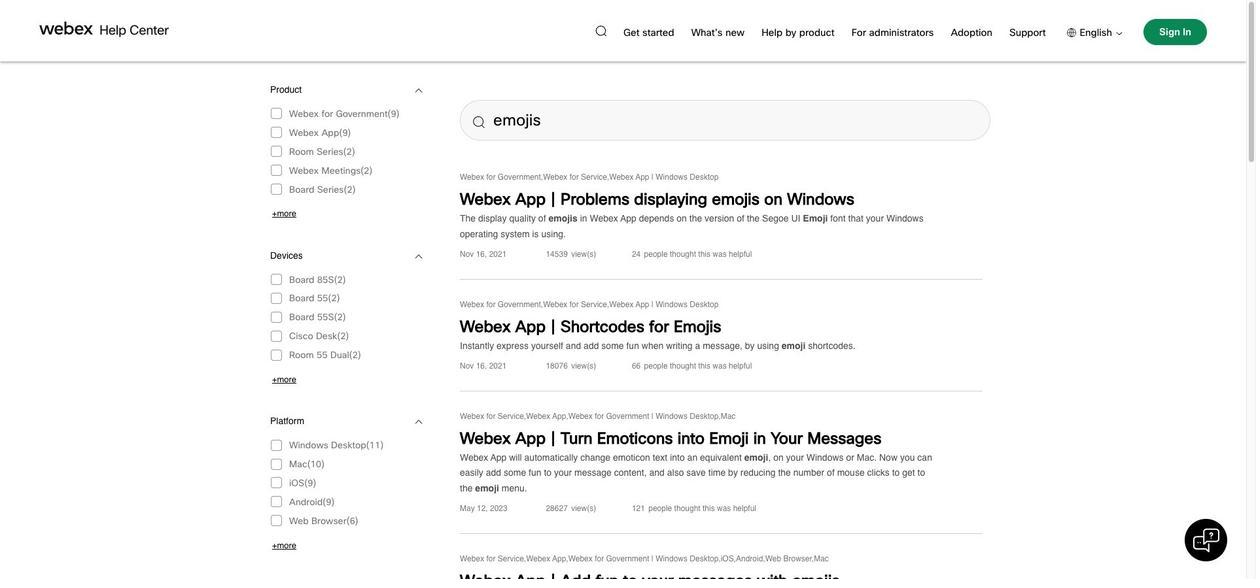 Task type: describe. For each thing, give the bounding box(es) containing it.
search-input field
[[460, 100, 991, 141]]

webex logo image
[[39, 22, 93, 35]]



Task type: vqa. For each thing, say whether or not it's contained in the screenshot.
arrow down image to the top
yes



Task type: locate. For each thing, give the bounding box(es) containing it.
search icon image
[[595, 25, 607, 36], [473, 116, 485, 128]]

1 vertical spatial arrow down image
[[415, 248, 423, 265]]

arrow down image
[[415, 414, 423, 431]]

chat help image
[[1193, 528, 1220, 554]]

1 vertical spatial search icon image
[[473, 116, 485, 128]]

arrow image
[[1113, 32, 1123, 35]]

1 arrow down image from the top
[[415, 82, 423, 99]]

0 vertical spatial arrow down image
[[415, 82, 423, 99]]

arrow down image
[[415, 82, 423, 99], [415, 248, 423, 265]]

0 horizontal spatial search icon image
[[473, 116, 485, 128]]

1 horizontal spatial search icon image
[[595, 25, 607, 36]]

total results 14 element
[[460, 160, 983, 580]]

2 arrow down image from the top
[[415, 248, 423, 265]]

0 vertical spatial search icon image
[[595, 25, 607, 36]]



